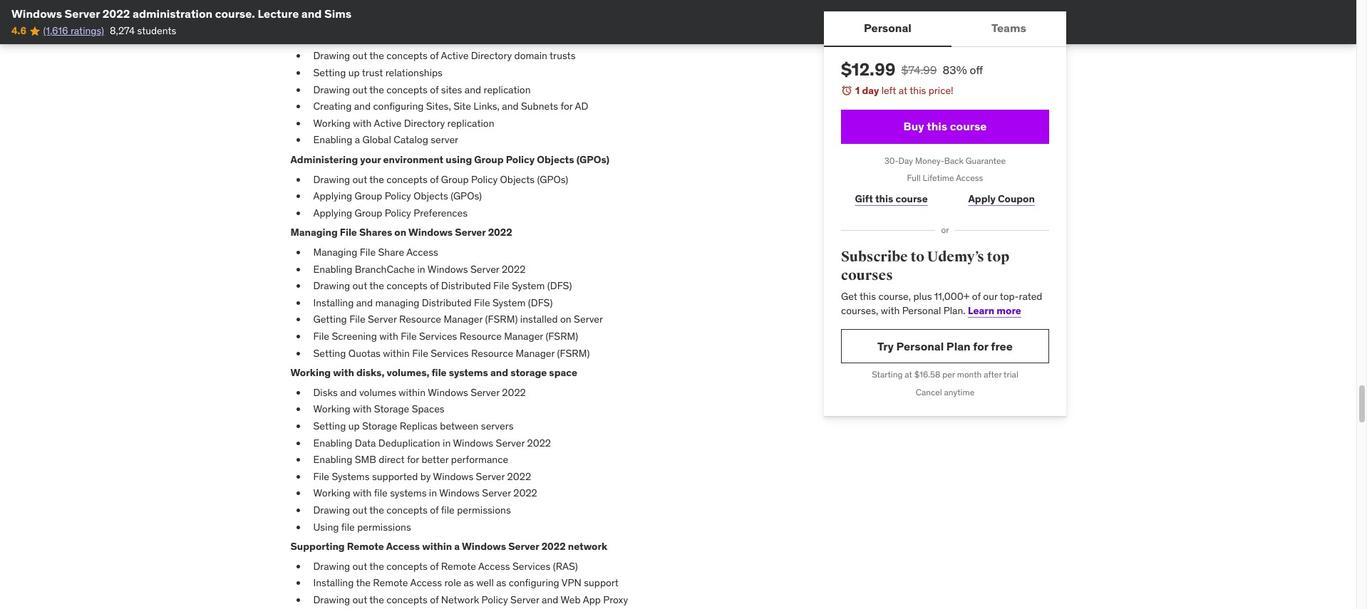 Task type: vqa. For each thing, say whether or not it's contained in the screenshot.
BranchCache
yes



Task type: locate. For each thing, give the bounding box(es) containing it.
in
[[555, 30, 564, 43], [417, 263, 425, 276], [443, 437, 451, 450], [429, 487, 437, 500]]

top-
[[1000, 290, 1019, 303]]

file right using
[[341, 521, 355, 534]]

0 horizontal spatial a
[[355, 134, 360, 146]]

1 horizontal spatial course
[[950, 119, 987, 133]]

resource
[[399, 313, 441, 326], [460, 330, 502, 343], [471, 347, 513, 360]]

access right share
[[407, 246, 438, 259]]

with
[[353, 117, 372, 130], [881, 304, 900, 317], [379, 330, 398, 343], [333, 367, 354, 379], [353, 403, 372, 416], [353, 487, 372, 500]]

$12.99
[[841, 58, 895, 81]]

policy down using at the left of page
[[471, 173, 498, 186]]

0 horizontal spatial directory
[[404, 117, 445, 130]]

permissions down performance
[[457, 504, 511, 517]]

as
[[464, 577, 474, 590], [496, 577, 506, 590]]

at inside starting at $16.58 per month after trial cancel anytime
[[905, 370, 912, 380]]

storage
[[374, 403, 409, 416], [362, 420, 397, 433]]

deduplication
[[378, 437, 440, 450]]

1 horizontal spatial configuring
[[509, 577, 559, 590]]

1 horizontal spatial directory
[[471, 50, 512, 62]]

active down multi
[[441, 50, 469, 62]]

replication
[[484, 83, 531, 96], [447, 117, 494, 130]]

2 up from the top
[[348, 420, 360, 433]]

systems down supported
[[390, 487, 427, 500]]

by
[[420, 470, 431, 483]]

failover
[[398, 10, 431, 23]]

0 vertical spatial permissions
[[457, 504, 511, 517]]

share
[[378, 246, 404, 259]]

storage down volumes
[[374, 403, 409, 416]]

1 vertical spatial setting
[[313, 347, 346, 360]]

0 vertical spatial resource
[[399, 313, 441, 326]]

a up role
[[454, 540, 460, 553]]

setting up creating
[[313, 66, 346, 79]]

for down deduplication
[[407, 454, 419, 466]]

directory down domains
[[471, 50, 512, 62]]

and left the managing
[[356, 296, 373, 309]]

working down systems
[[313, 487, 350, 500]]

access down back
[[956, 173, 983, 184]]

more
[[997, 304, 1021, 317]]

personal inside get this course, plus 11,000+ of our top-rated courses, with personal plan.
[[902, 304, 941, 317]]

0 vertical spatial directory
[[471, 50, 512, 62]]

working up disks
[[291, 367, 331, 379]]

1 vertical spatial manager
[[504, 330, 543, 343]]

understanding the concepts of multi domains and sites in windows server 2022 ad drawing out the concepts of active directory domain trusts setting up trust relationships drawing out the concepts of sites and replication creating and configuring sites, site links, and subnets for ad working with active directory replication enabling a global catalog server administering your environment using group policy objects (gpos) drawing out the concepts of group policy objects (gpos) applying group policy objects (gpos) applying group policy preferences managing file shares on windows server 2022 managing file share access enabling branchcache in windows server 2022 drawing out the concepts of distributed file system (dfs) installing and managing distributed file system (dfs) getting file server resource manager (fsrm) installed on server file screening with file services resource manager (fsrm) setting quotas within file services resource manager (fsrm) working with disks, volumes, file systems and storage space disks and volumes within windows server 2022 working with storage spaces setting up storage replicas between servers enabling data deduplication in windows server 2022 enabling smb direct for better performance file systems supported by windows server 2022 working with file systems in windows server 2022 drawing out the concepts of file permissions using file permissions supporting remote access within a windows server 2022 network drawing out the concepts of remote access services (ras) installing the remote access role as well as configuring vpn support drawing out the concepts of network policy server and web app proxy
[[291, 30, 686, 607]]

systems
[[449, 367, 488, 379], [390, 487, 427, 500]]

4.6
[[11, 25, 27, 37]]

enabling up systems
[[313, 454, 352, 466]]

0 vertical spatial manager
[[444, 313, 483, 326]]

1
[[855, 84, 860, 97]]

0 vertical spatial setting
[[313, 66, 346, 79]]

0 vertical spatial ad
[[672, 30, 686, 43]]

system
[[512, 280, 545, 292], [493, 296, 526, 309]]

0 vertical spatial on
[[395, 226, 406, 239]]

(gpos)
[[577, 153, 610, 166], [537, 173, 568, 186], [451, 190, 482, 203]]

courses,
[[841, 304, 878, 317]]

multi
[[440, 30, 465, 43]]

file right volumes,
[[432, 367, 447, 379]]

remote up role
[[441, 560, 476, 573]]

working down creating
[[313, 117, 350, 130]]

course inside button
[[950, 119, 987, 133]]

storage
[[511, 367, 547, 379]]

0 horizontal spatial as
[[464, 577, 474, 590]]

1 vertical spatial up
[[348, 420, 360, 433]]

a left global
[[355, 134, 360, 146]]

this right the gift
[[875, 192, 894, 205]]

1 vertical spatial objects
[[500, 173, 535, 186]]

0 horizontal spatial configuring
[[373, 100, 424, 113]]

enabling left data
[[313, 437, 352, 450]]

0 vertical spatial sites
[[530, 30, 553, 43]]

course up back
[[950, 119, 987, 133]]

2 setting from the top
[[313, 347, 346, 360]]

with down the course,
[[881, 304, 900, 317]]

0 vertical spatial remote
[[347, 540, 384, 553]]

1 vertical spatial distributed
[[422, 296, 472, 309]]

support
[[584, 577, 619, 590]]

0 vertical spatial objects
[[537, 153, 574, 166]]

managing
[[375, 296, 420, 309]]

and left storage in the left bottom of the page
[[491, 367, 508, 379]]

file down better
[[441, 504, 455, 517]]

with up global
[[353, 117, 372, 130]]

students
[[137, 25, 176, 37]]

shares
[[359, 226, 392, 239]]

0 horizontal spatial for
[[407, 454, 419, 466]]

0 horizontal spatial active
[[374, 117, 402, 130]]

within
[[383, 347, 410, 360], [399, 386, 426, 399], [422, 540, 452, 553]]

systems up between
[[449, 367, 488, 379]]

2 out from the top
[[353, 83, 367, 96]]

(fsrm) left installed
[[485, 313, 518, 326]]

(fsrm) up space on the left bottom
[[557, 347, 590, 360]]

1 vertical spatial a
[[454, 540, 460, 553]]

storage up data
[[362, 420, 397, 433]]

systems
[[332, 470, 370, 483]]

in up trusts
[[555, 30, 564, 43]]

relationships
[[385, 66, 443, 79]]

active up global
[[374, 117, 402, 130]]

objects
[[537, 153, 574, 166], [500, 173, 535, 186], [414, 190, 448, 203]]

courses
[[841, 266, 893, 284]]

(fsrm) down installed
[[546, 330, 578, 343]]

installing up the 'getting'
[[313, 296, 354, 309]]

replication up links,
[[484, 83, 531, 96]]

remote right the supporting
[[347, 540, 384, 553]]

11,000+
[[934, 290, 970, 303]]

configuring down (ras)
[[509, 577, 559, 590]]

1 vertical spatial on
[[560, 313, 572, 326]]

1 vertical spatial configuring
[[509, 577, 559, 590]]

as right well
[[496, 577, 506, 590]]

enabling up administering
[[313, 134, 352, 146]]

2 vertical spatial within
[[422, 540, 452, 553]]

of inside get this course, plus 11,000+ of our top-rated courses, with personal plan.
[[972, 290, 981, 303]]

on right installed
[[560, 313, 572, 326]]

1 horizontal spatial on
[[560, 313, 572, 326]]

replication down site
[[447, 117, 494, 130]]

(fsrm)
[[485, 313, 518, 326], [546, 330, 578, 343], [557, 347, 590, 360]]

concepts
[[382, 30, 426, 43], [387, 50, 428, 62], [387, 83, 428, 96], [387, 173, 428, 186], [387, 280, 428, 292], [387, 504, 428, 517], [387, 560, 428, 573], [387, 594, 428, 607]]

managing up branchcache
[[313, 246, 357, 259]]

and left sims
[[301, 6, 322, 21]]

1 vertical spatial course
[[896, 192, 928, 205]]

access up well
[[478, 560, 510, 573]]

3 drawing from the top
[[313, 173, 350, 186]]

and up domain
[[510, 30, 528, 43]]

3 out from the top
[[353, 173, 367, 186]]

1 vertical spatial ad
[[575, 100, 589, 113]]

preferences
[[414, 207, 468, 219]]

0 vertical spatial active
[[441, 50, 469, 62]]

as right role
[[464, 577, 474, 590]]

0 horizontal spatial course
[[896, 192, 928, 205]]

trust
[[362, 66, 383, 79]]

services
[[419, 330, 457, 343], [431, 347, 469, 360], [513, 560, 551, 573]]

5 drawing from the top
[[313, 504, 350, 517]]

this inside get this course, plus 11,000+ of our top-rated courses, with personal plan.
[[859, 290, 876, 303]]

directory up catalog
[[404, 117, 445, 130]]

personal up $16.58
[[896, 339, 944, 354]]

configuring up catalog
[[373, 100, 424, 113]]

1 vertical spatial sites
[[441, 83, 462, 96]]

up
[[348, 66, 360, 79], [348, 420, 360, 433]]

course
[[950, 119, 987, 133], [896, 192, 928, 205]]

group down using at the left of page
[[441, 173, 469, 186]]

course for buy this course
[[950, 119, 987, 133]]

trial
[[1004, 370, 1018, 380]]

policy down subnets
[[506, 153, 535, 166]]

1 applying from the top
[[313, 190, 352, 203]]

1 vertical spatial personal
[[902, 304, 941, 317]]

creating
[[313, 100, 352, 113]]

environment
[[383, 153, 444, 166]]

for right subnets
[[561, 100, 573, 113]]

and up site
[[465, 83, 481, 96]]

0 vertical spatial (gpos)
[[577, 153, 610, 166]]

0 vertical spatial for
[[561, 100, 573, 113]]

0 horizontal spatial permissions
[[357, 521, 411, 534]]

1 vertical spatial applying
[[313, 207, 352, 219]]

personal down plus
[[902, 304, 941, 317]]

managing left shares
[[291, 226, 338, 239]]

free
[[991, 339, 1013, 354]]

personal up $12.99
[[864, 21, 911, 35]]

direct
[[379, 454, 405, 466]]

apply
[[968, 192, 995, 205]]

this right buy
[[927, 119, 947, 133]]

setting down screening
[[313, 347, 346, 360]]

2 vertical spatial for
[[407, 454, 419, 466]]

administration
[[133, 6, 213, 21]]

coupon
[[998, 192, 1035, 205]]

1 horizontal spatial objects
[[500, 173, 535, 186]]

6 drawing from the top
[[313, 560, 350, 573]]

1 vertical spatial (gpos)
[[537, 173, 568, 186]]

dhcp
[[368, 10, 396, 23]]

2 horizontal spatial objects
[[537, 153, 574, 166]]

with up disks
[[333, 367, 354, 379]]

0 horizontal spatial sites
[[441, 83, 462, 96]]

2 vertical spatial (gpos)
[[451, 190, 482, 203]]

directory
[[471, 50, 512, 62], [404, 117, 445, 130]]

course down full at the top right of the page
[[896, 192, 928, 205]]

per
[[942, 370, 955, 380]]

volumes
[[359, 386, 396, 399]]

personal button
[[824, 11, 951, 46]]

this inside button
[[927, 119, 947, 133]]

up up data
[[348, 420, 360, 433]]

within up role
[[422, 540, 452, 553]]

starting at $16.58 per month after trial cancel anytime
[[872, 370, 1018, 398]]

2 vertical spatial personal
[[896, 339, 944, 354]]

or
[[941, 225, 949, 235]]

enabling up the 'getting'
[[313, 263, 352, 276]]

at left $16.58
[[905, 370, 912, 380]]

1 vertical spatial active
[[374, 117, 402, 130]]

services left (ras)
[[513, 560, 551, 573]]

0 horizontal spatial (gpos)
[[451, 190, 482, 203]]

installing down the supporting
[[313, 577, 354, 590]]

1 setting from the top
[[313, 66, 346, 79]]

1 out from the top
[[353, 50, 367, 62]]

5 out from the top
[[353, 504, 367, 517]]

file
[[432, 367, 447, 379], [374, 487, 388, 500], [441, 504, 455, 517], [341, 521, 355, 534]]

0 vertical spatial applying
[[313, 190, 352, 203]]

proxy
[[603, 594, 628, 607]]

3 setting from the top
[[313, 420, 346, 433]]

sites
[[530, 30, 553, 43], [441, 83, 462, 96]]

catalog
[[394, 134, 428, 146]]

0 vertical spatial installing
[[313, 296, 354, 309]]

1 vertical spatial permissions
[[357, 521, 411, 534]]

quotas
[[348, 347, 381, 360]]

services up volumes,
[[419, 330, 457, 343]]

month
[[957, 370, 982, 380]]

1 vertical spatial installing
[[313, 577, 354, 590]]

0 vertical spatial up
[[348, 66, 360, 79]]

a
[[355, 134, 360, 146], [454, 540, 460, 553]]

services up spaces
[[431, 347, 469, 360]]

with up quotas
[[379, 330, 398, 343]]

1 horizontal spatial a
[[454, 540, 460, 553]]

network
[[568, 540, 608, 553]]

permissions down supported
[[357, 521, 411, 534]]

at right the left
[[899, 84, 907, 97]]

on up share
[[395, 226, 406, 239]]

2 horizontal spatial for
[[973, 339, 988, 354]]

1 horizontal spatial as
[[496, 577, 506, 590]]

disks
[[313, 386, 338, 399]]

applying
[[313, 190, 352, 203], [313, 207, 352, 219]]

starting
[[872, 370, 903, 380]]

sites up site
[[441, 83, 462, 96]]

installing
[[313, 296, 354, 309], [313, 577, 354, 590]]

within down volumes,
[[399, 386, 426, 399]]

getting
[[313, 313, 347, 326]]

policy down environment
[[385, 190, 411, 203]]

this up courses,
[[859, 290, 876, 303]]

this
[[910, 84, 926, 97], [927, 119, 947, 133], [875, 192, 894, 205], [859, 290, 876, 303]]

1 vertical spatial at
[[905, 370, 912, 380]]

up left "trust"
[[348, 66, 360, 79]]

get this course, plus 11,000+ of our top-rated courses, with personal plan.
[[841, 290, 1042, 317]]

your
[[360, 153, 381, 166]]

7 drawing from the top
[[313, 594, 350, 607]]

tab list
[[824, 11, 1066, 47]]

working
[[313, 117, 350, 130], [291, 367, 331, 379], [313, 403, 350, 416], [313, 487, 350, 500]]

administering
[[291, 153, 358, 166]]

0 vertical spatial systems
[[449, 367, 488, 379]]

sites up domain
[[530, 30, 553, 43]]

setting down disks
[[313, 420, 346, 433]]

0 horizontal spatial on
[[395, 226, 406, 239]]

1 horizontal spatial systems
[[449, 367, 488, 379]]

1 vertical spatial for
[[973, 339, 988, 354]]

1 as from the left
[[464, 577, 474, 590]]

0 horizontal spatial objects
[[414, 190, 448, 203]]

1 horizontal spatial ad
[[672, 30, 686, 43]]

remote left role
[[373, 577, 408, 590]]

windows
[[11, 6, 62, 21], [566, 30, 611, 43], [409, 226, 453, 239], [428, 263, 468, 276], [428, 386, 468, 399], [453, 437, 494, 450], [433, 470, 474, 483], [439, 487, 480, 500], [462, 540, 506, 553]]

1 horizontal spatial (gpos)
[[537, 173, 568, 186]]

server
[[431, 134, 458, 146]]

0 vertical spatial personal
[[864, 21, 911, 35]]

policy
[[506, 153, 535, 166], [471, 173, 498, 186], [385, 190, 411, 203], [385, 207, 411, 219], [482, 594, 508, 607]]

group up shares
[[355, 207, 382, 219]]

0 horizontal spatial systems
[[390, 487, 427, 500]]

0 vertical spatial configuring
[[373, 100, 424, 113]]

within up volumes,
[[383, 347, 410, 360]]



Task type: describe. For each thing, give the bounding box(es) containing it.
0 vertical spatial a
[[355, 134, 360, 146]]

left
[[881, 84, 896, 97]]

back
[[944, 155, 964, 166]]

volumes,
[[387, 367, 430, 379]]

learn more link
[[968, 304, 1021, 317]]

this for buy this course
[[927, 119, 947, 133]]

app
[[583, 594, 601, 607]]

1 vertical spatial replication
[[447, 117, 494, 130]]

0 vertical spatial within
[[383, 347, 410, 360]]

teams button
[[951, 11, 1066, 46]]

(1,616
[[43, 25, 68, 37]]

1 drawing from the top
[[313, 50, 350, 62]]

trusts
[[550, 50, 576, 62]]

1 vertical spatial storage
[[362, 420, 397, 433]]

buy
[[903, 119, 924, 133]]

off
[[970, 63, 983, 77]]

working down disks
[[313, 403, 350, 416]]

supported
[[372, 470, 418, 483]]

0 vertical spatial at
[[899, 84, 907, 97]]

1 horizontal spatial active
[[441, 50, 469, 62]]

disks,
[[356, 367, 385, 379]]

windows server 2022 administration course. lecture and sims
[[11, 6, 352, 21]]

screening
[[332, 330, 377, 343]]

for inside 'try personal plan for free' link
[[973, 339, 988, 354]]

and right creating
[[354, 100, 371, 113]]

day
[[898, 155, 913, 166]]

file down supported
[[374, 487, 388, 500]]

site
[[454, 100, 471, 113]]

space
[[549, 367, 578, 379]]

2 drawing from the top
[[313, 83, 350, 96]]

2 vertical spatial resource
[[471, 347, 513, 360]]

configuring
[[313, 10, 366, 23]]

group down your
[[355, 190, 382, 203]]

data
[[355, 437, 376, 450]]

smb
[[355, 454, 376, 466]]

teams
[[991, 21, 1026, 35]]

and right disks
[[340, 386, 357, 399]]

0 horizontal spatial ad
[[575, 100, 589, 113]]

2 vertical spatial objects
[[414, 190, 448, 203]]

$12.99 $74.99 83% off
[[841, 58, 983, 81]]

lifetime
[[923, 173, 954, 184]]

course for gift this course
[[896, 192, 928, 205]]

0 vertical spatial (dfs)
[[547, 280, 572, 292]]

top
[[987, 248, 1009, 266]]

1 vertical spatial remote
[[441, 560, 476, 573]]

0 vertical spatial (fsrm)
[[485, 313, 518, 326]]

$16.58
[[914, 370, 940, 380]]

2 vertical spatial (fsrm)
[[557, 347, 590, 360]]

try personal plan for free
[[877, 339, 1013, 354]]

configuring dhcp failover
[[313, 10, 431, 23]]

global
[[363, 134, 391, 146]]

2 horizontal spatial (gpos)
[[577, 153, 610, 166]]

using
[[446, 153, 472, 166]]

2 vertical spatial manager
[[516, 347, 555, 360]]

0 vertical spatial system
[[512, 280, 545, 292]]

day
[[862, 84, 879, 97]]

learn more
[[968, 304, 1021, 317]]

1 day left at this price!
[[855, 84, 953, 97]]

1 vertical spatial systems
[[390, 487, 427, 500]]

4 out from the top
[[353, 280, 367, 292]]

course,
[[878, 290, 911, 303]]

web
[[561, 594, 581, 607]]

policy up shares
[[385, 207, 411, 219]]

1 vertical spatial (dfs)
[[528, 296, 553, 309]]

group right using at the left of page
[[474, 153, 504, 166]]

plan.
[[943, 304, 965, 317]]

price!
[[928, 84, 953, 97]]

role
[[445, 577, 461, 590]]

6 out from the top
[[353, 560, 367, 573]]

understanding
[[291, 30, 362, 43]]

try personal plan for free link
[[841, 330, 1049, 364]]

gift this course
[[855, 192, 928, 205]]

policy down well
[[482, 594, 508, 607]]

2 applying from the top
[[313, 207, 352, 219]]

money-
[[915, 155, 944, 166]]

3 enabling from the top
[[313, 437, 352, 450]]

30-day money-back guarantee full lifetime access
[[884, 155, 1006, 184]]

apply coupon button
[[954, 185, 1049, 213]]

this for get this course, plus 11,000+ of our top-rated courses, with personal plan.
[[859, 290, 876, 303]]

1 vertical spatial managing
[[313, 246, 357, 259]]

1 vertical spatial system
[[493, 296, 526, 309]]

1 vertical spatial services
[[431, 347, 469, 360]]

0 vertical spatial services
[[419, 330, 457, 343]]

subscribe
[[841, 248, 908, 266]]

access down supported
[[386, 540, 420, 553]]

2 installing from the top
[[313, 577, 354, 590]]

1 vertical spatial within
[[399, 386, 426, 399]]

1 horizontal spatial for
[[561, 100, 573, 113]]

1 horizontal spatial sites
[[530, 30, 553, 43]]

between
[[440, 420, 479, 433]]

domains
[[467, 30, 508, 43]]

4 enabling from the top
[[313, 454, 352, 466]]

with inside get this course, plus 11,000+ of our top-rated courses, with personal plan.
[[881, 304, 900, 317]]

after
[[984, 370, 1002, 380]]

apply coupon
[[968, 192, 1035, 205]]

0 vertical spatial managing
[[291, 226, 338, 239]]

(1,616 ratings)
[[43, 25, 104, 37]]

1 horizontal spatial permissions
[[457, 504, 511, 517]]

this for gift this course
[[875, 192, 894, 205]]

better
[[422, 454, 449, 466]]

2 vertical spatial remote
[[373, 577, 408, 590]]

sims
[[324, 6, 352, 21]]

2 enabling from the top
[[313, 263, 352, 276]]

with down volumes
[[353, 403, 372, 416]]

in down by
[[429, 487, 437, 500]]

2 vertical spatial services
[[513, 560, 551, 573]]

servers
[[481, 420, 514, 433]]

this down $74.99
[[910, 84, 926, 97]]

(ras)
[[553, 560, 578, 573]]

in up better
[[443, 437, 451, 450]]

4 drawing from the top
[[313, 280, 350, 292]]

alarm image
[[841, 85, 852, 96]]

1 enabling from the top
[[313, 134, 352, 146]]

lecture
[[258, 6, 299, 21]]

plan
[[946, 339, 970, 354]]

1 up from the top
[[348, 66, 360, 79]]

and left web
[[542, 594, 559, 607]]

and right links,
[[502, 100, 519, 113]]

links,
[[474, 100, 500, 113]]

0 vertical spatial distributed
[[441, 280, 491, 292]]

full
[[907, 173, 921, 184]]

with down systems
[[353, 487, 372, 500]]

in right branchcache
[[417, 263, 425, 276]]

tab list containing personal
[[824, 11, 1066, 47]]

plus
[[913, 290, 932, 303]]

ratings)
[[71, 25, 104, 37]]

cancel
[[916, 387, 942, 398]]

1 vertical spatial (fsrm)
[[546, 330, 578, 343]]

vpn
[[562, 577, 582, 590]]

subnets
[[521, 100, 558, 113]]

1 installing from the top
[[313, 296, 354, 309]]

installed
[[520, 313, 558, 326]]

using
[[313, 521, 339, 534]]

buy this course
[[903, 119, 987, 133]]

subscribe to udemy's top courses
[[841, 248, 1009, 284]]

8,274 students
[[110, 25, 176, 37]]

sites,
[[426, 100, 451, 113]]

7 out from the top
[[353, 594, 367, 607]]

access left role
[[410, 577, 442, 590]]

2 as from the left
[[496, 577, 506, 590]]

1 vertical spatial resource
[[460, 330, 502, 343]]

0 vertical spatial replication
[[484, 83, 531, 96]]

access inside 30-day money-back guarantee full lifetime access
[[956, 173, 983, 184]]

branchcache
[[355, 263, 415, 276]]

8,274
[[110, 25, 135, 37]]

domain
[[514, 50, 548, 62]]

gift
[[855, 192, 873, 205]]

0 vertical spatial storage
[[374, 403, 409, 416]]

personal inside button
[[864, 21, 911, 35]]

try
[[877, 339, 894, 354]]

1 vertical spatial directory
[[404, 117, 445, 130]]



